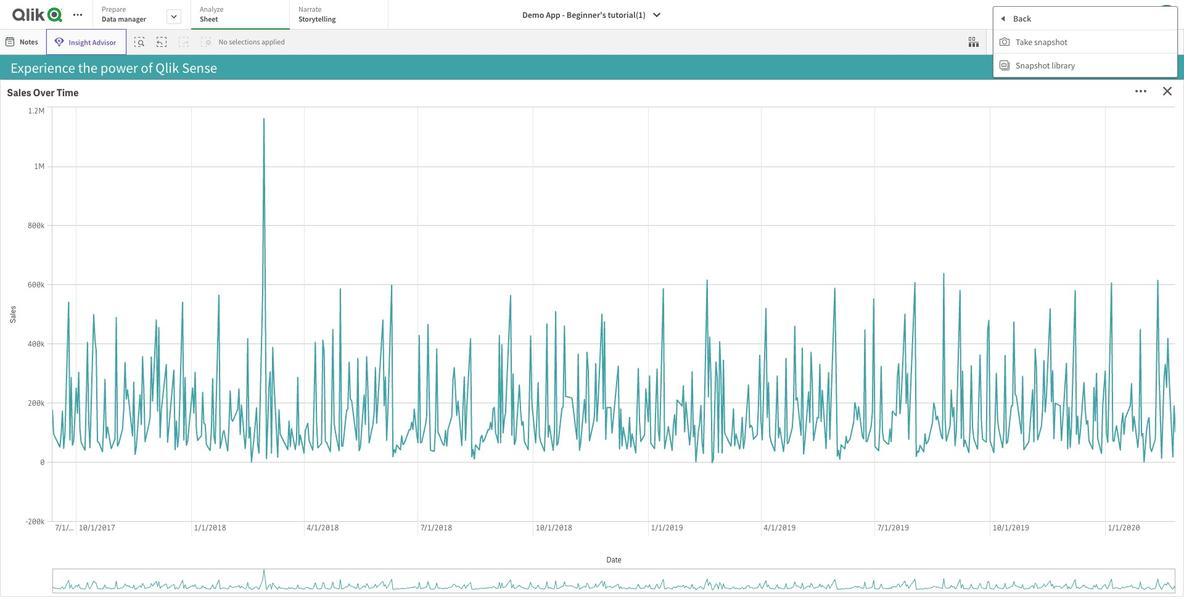Task type: vqa. For each thing, say whether or not it's contained in the screenshot.
the Mobile
no



Task type: locate. For each thing, give the bounding box(es) containing it.
search
[[284, 107, 342, 133]]

david laychak optional. 4 of 19 row
[[595, 425, 681, 443]]

application
[[6, 85, 590, 506]]

data...as
[[175, 134, 247, 160]]

take
[[1016, 36, 1033, 47]]

bookmarks
[[1007, 37, 1043, 47]]

bookmarks button
[[990, 32, 1058, 52]]

take snapshot menu item
[[994, 30, 1178, 54]]

by
[[726, 305, 736, 318]]

sales for sales by product line
[[700, 305, 724, 318]]

1 horizontal spatial you
[[311, 134, 342, 160]]

1 vertical spatial your
[[424, 536, 467, 565]]

brenda
[[601, 393, 624, 403]]

0 vertical spatial your
[[533, 107, 572, 133]]

across
[[449, 107, 506, 133]]

notes button
[[2, 32, 43, 52]]

sales by product line application
[[693, 298, 982, 506]]

of
[[235, 331, 253, 357]]

boxes
[[338, 331, 389, 357]]

spain optional. 4 of 7 row
[[595, 297, 681, 315]]

1 horizontal spatial sales
[[700, 305, 724, 318]]

david laychak
[[601, 428, 647, 438]]

snapshot
[[1016, 60, 1050, 71]]

snapshot
[[1034, 36, 1068, 47]]

tab list
[[93, 0, 393, 31]]

1 vertical spatial region
[[1037, 305, 1068, 318]]

dennis
[[601, 446, 623, 456]]

-
[[562, 9, 565, 20]]

1 horizontal spatial and
[[393, 331, 425, 357]]

sales
[[7, 86, 31, 99], [700, 305, 724, 318], [994, 305, 1018, 318]]

these
[[256, 331, 304, 357]]

in
[[179, 331, 195, 357]]

sales left per
[[994, 305, 1018, 318]]

you right the as at the top left
[[311, 134, 342, 160]]

and inside click on a value(s) in one of these list boxes and see how the data changes
[[393, 331, 425, 357]]

1 horizontal spatial selections
[[471, 536, 569, 565]]

sheet
[[679, 536, 732, 565], [762, 536, 815, 565]]

applied
[[262, 37, 285, 46]]

1 horizontal spatial region
[[1037, 305, 1068, 318]]

and inside only qlik sense lets you freely search and explore across all your data...as fast as you can click
[[346, 107, 378, 133]]

you
[[198, 107, 229, 133], [311, 134, 342, 160]]

see
[[384, 536, 420, 565]]

1 vertical spatial and
[[393, 331, 425, 357]]

back
[[1014, 13, 1032, 24]]

analyze
[[200, 4, 224, 14]]

step back image
[[157, 37, 167, 47]]

dennis johnson optional. 5 of 19 row
[[595, 443, 681, 461]]

region up nordic optional. 3 of 7 row
[[614, 223, 639, 233]]

sheet right "to"
[[762, 536, 815, 565]]

your right the see
[[424, 536, 467, 565]]

prepare
[[102, 4, 126, 14]]

to
[[737, 536, 758, 565]]

tab list containing prepare
[[93, 0, 393, 31]]

per
[[1020, 305, 1035, 318]]

0 vertical spatial selections
[[229, 37, 260, 46]]

and
[[346, 107, 378, 133], [393, 331, 425, 357]]

changes
[[261, 359, 334, 385]]

and left see at the left of page
[[393, 331, 425, 357]]

0 vertical spatial and
[[346, 107, 378, 133]]

2019
[[654, 155, 672, 165]]

sales by product line
[[700, 305, 795, 318]]

sheet left "to"
[[679, 536, 732, 565]]

2 sheet from the left
[[762, 536, 815, 565]]

region
[[614, 223, 639, 233], [1037, 305, 1068, 318]]

prepare data manager
[[102, 4, 146, 23]]

snapshot library
[[1016, 60, 1075, 71]]

1 vertical spatial selections
[[471, 536, 569, 565]]

menu
[[994, 7, 1178, 77]]

0 horizontal spatial and
[[346, 107, 378, 133]]

your right all
[[533, 107, 572, 133]]

on
[[68, 331, 90, 357]]

carolyn
[[601, 411, 626, 420]]

narrate
[[299, 4, 322, 14]]

notes
[[20, 37, 38, 46]]

0 horizontal spatial you
[[198, 107, 229, 133]]

0 horizontal spatial your
[[424, 536, 467, 565]]

region inside application
[[1037, 305, 1068, 318]]

over
[[33, 86, 55, 99]]

data
[[102, 14, 116, 23]]

click
[[21, 331, 64, 357]]

and up "can"
[[346, 107, 378, 133]]

next: see your selections carry from sheet to sheet application
[[0, 0, 1184, 597], [6, 511, 1179, 592]]

2 horizontal spatial sales
[[994, 305, 1018, 318]]

1 vertical spatial you
[[311, 134, 342, 160]]

menu containing back
[[994, 7, 1178, 77]]

application containing only qlik sense lets you freely search and explore across all your data...as fast as you can click
[[6, 85, 590, 506]]

line
[[776, 305, 795, 318]]

storytelling
[[299, 14, 336, 23]]

sales left over
[[7, 86, 31, 99]]

data
[[536, 331, 574, 357]]

0 horizontal spatial sales
[[7, 86, 31, 99]]

selections
[[229, 37, 260, 46], [471, 536, 569, 565]]

your
[[533, 107, 572, 133], [424, 536, 467, 565]]

1 sheet from the left
[[679, 536, 732, 565]]

demo app - beginner's tutorial(1)
[[523, 9, 646, 20]]

you up data...as
[[198, 107, 229, 133]]

freely
[[233, 107, 280, 133]]

sales left by
[[700, 305, 724, 318]]

1 horizontal spatial your
[[533, 107, 572, 133]]

0 horizontal spatial sheet
[[679, 536, 732, 565]]

brenda gibson optional. 2 of 19 row
[[595, 389, 681, 407]]

region right per
[[1037, 305, 1068, 318]]

0 vertical spatial region
[[614, 223, 639, 233]]

carolyn halmon optional. 3 of 19 row
[[595, 407, 681, 425]]

next: see your selections carry from sheet to sheet button
[[14, 513, 1171, 588]]

manager
[[118, 14, 146, 23]]

narrate storytelling
[[299, 4, 336, 23]]

1 horizontal spatial sheet
[[762, 536, 815, 565]]

app
[[546, 9, 561, 20]]

laychak
[[621, 428, 647, 438]]



Task type: describe. For each thing, give the bounding box(es) containing it.
nordic
[[601, 283, 623, 293]]

only
[[23, 107, 64, 133]]

can
[[346, 134, 377, 160]]

nordic optional. 3 of 7 row
[[595, 279, 681, 297]]

carry
[[574, 536, 623, 565]]

sales over time
[[7, 86, 79, 99]]

tutorial(1)
[[608, 9, 646, 20]]

0 horizontal spatial selections
[[229, 37, 260, 46]]

brenda gibson
[[601, 393, 648, 403]]

amanda honda optional. 1 of 19 row
[[595, 371, 681, 389]]

insight advisor button
[[46, 29, 127, 55]]

beginner's
[[567, 9, 606, 20]]

your inside only qlik sense lets you freely search and explore across all your data...as fast as you can click
[[533, 107, 572, 133]]

a
[[94, 331, 104, 357]]

0 horizontal spatial region
[[614, 223, 639, 233]]

insight advisor
[[69, 37, 116, 47]]

click on a value(s) in one of these list boxes and see how the data changes
[[21, 331, 574, 385]]

explore
[[382, 107, 445, 133]]

insight
[[69, 37, 91, 47]]

smart search image
[[135, 37, 145, 47]]

library
[[1052, 60, 1075, 71]]

qlik
[[68, 107, 102, 133]]

dennis johnson
[[601, 446, 653, 456]]

year
[[614, 95, 630, 105]]

list
[[308, 331, 334, 357]]

demo
[[523, 9, 544, 20]]

as
[[287, 134, 307, 160]]

demo app - beginner's tutorial(1) button
[[515, 5, 669, 25]]

honda
[[629, 375, 651, 385]]

halmon
[[627, 411, 653, 420]]

no selections applied
[[219, 37, 285, 46]]

analyze sheet
[[200, 4, 224, 23]]

click
[[381, 134, 420, 160]]

sales per region application
[[987, 298, 1179, 506]]

advisor
[[92, 37, 116, 47]]

value(s)
[[108, 331, 176, 357]]

carolyn halmon
[[601, 411, 653, 420]]

sales per region
[[994, 305, 1068, 318]]

next: see your selections carry from sheet to sheet
[[327, 536, 815, 565]]

one
[[199, 331, 231, 357]]

amanda
[[601, 375, 628, 385]]

from
[[627, 536, 674, 565]]

sales for sales over time
[[7, 86, 31, 99]]

take snapshot
[[1016, 36, 1068, 47]]

time
[[57, 86, 79, 99]]

your inside button
[[424, 536, 467, 565]]

uk optional. 5 of 7 row
[[595, 315, 681, 333]]

amanda honda
[[601, 375, 651, 385]]

david
[[601, 428, 619, 438]]

see
[[429, 331, 458, 357]]

next sheet: product details image
[[1159, 63, 1169, 73]]

spain
[[601, 301, 619, 310]]

gibson
[[625, 393, 648, 403]]

0 vertical spatial you
[[198, 107, 229, 133]]

the
[[504, 331, 532, 357]]

fast
[[251, 134, 283, 160]]

how
[[462, 331, 500, 357]]

snapshot library menu item
[[994, 54, 1178, 77]]

uk
[[601, 318, 611, 328]]

sense
[[106, 107, 159, 133]]

john davis optional. 6 of 19 row
[[595, 461, 681, 478]]

johnson
[[625, 446, 653, 456]]

no
[[219, 37, 227, 46]]

selections inside next: see your selections carry from sheet to sheet button
[[471, 536, 569, 565]]

product
[[738, 305, 774, 318]]

2019 optional. 3 of 5 row
[[595, 151, 687, 169]]

all
[[510, 107, 529, 133]]

profile image
[[1157, 5, 1177, 25]]

next:
[[327, 536, 379, 565]]

lets
[[163, 107, 194, 133]]

sales for sales per region
[[994, 305, 1018, 318]]

selections tool image
[[969, 37, 979, 47]]

only qlik sense lets you freely search and explore across all your data...as fast as you can click
[[23, 107, 572, 160]]

sheet
[[200, 14, 218, 23]]



